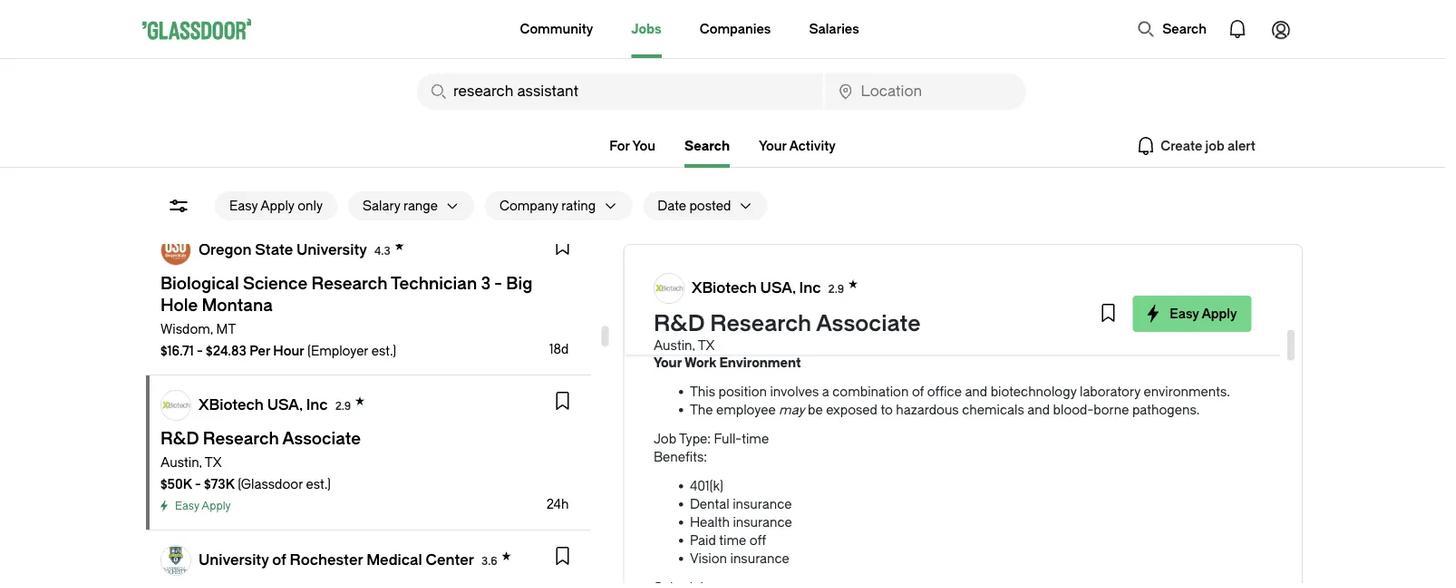 Task type: locate. For each thing, give the bounding box(es) containing it.
apply down $73k
[[202, 500, 231, 513]]

1 vertical spatial university
[[199, 552, 269, 568]]

xbiotech usa, inc down per
[[199, 396, 328, 413]]

austin, up $50k
[[161, 455, 202, 470]]

0 vertical spatial est.)
[[372, 343, 397, 358]]

0 horizontal spatial none field
[[417, 73, 823, 110]]

tx up $73k
[[205, 455, 222, 470]]

oregon state university logo image
[[161, 236, 190, 265]]

jobs link
[[632, 0, 662, 58]]

xbiotech for rightmost xbiotech usa, inc logo
[[692, 279, 757, 296]]

0 horizontal spatial 2.9
[[335, 400, 351, 412]]

university down only
[[297, 241, 367, 258]]

easy apply down $73k
[[175, 500, 231, 513]]

rochester
[[290, 552, 363, 568]]

your for your work environment
[[653, 355, 682, 370]]

your left activity
[[759, 138, 787, 153]]

1 vertical spatial apply
[[1202, 306, 1237, 321]]

0 vertical spatial xbiotech usa, inc logo image
[[654, 274, 683, 303]]

1 vertical spatial to
[[881, 402, 893, 417]]

1 vertical spatial xbiotech usa, inc
[[199, 396, 328, 413]]

1 none field from the left
[[417, 73, 823, 110]]

1 horizontal spatial tx
[[698, 338, 715, 353]]

search button
[[1129, 11, 1216, 47]]

the
[[690, 402, 713, 417]]

usa, up "fast-" on the bottom right
[[760, 279, 796, 296]]

1 horizontal spatial xbiotech
[[692, 279, 757, 296]]

of
[[912, 384, 924, 399], [272, 552, 286, 568]]

0 horizontal spatial xbiotech
[[199, 396, 264, 413]]

austin,
[[653, 338, 695, 353], [161, 455, 202, 470]]

0 horizontal spatial easy apply
[[175, 500, 231, 513]]

xbiotech usa, inc up research
[[692, 279, 821, 296]]

0 vertical spatial xbiotech
[[692, 279, 757, 296]]

1 horizontal spatial xbiotech usa, inc
[[692, 279, 821, 296]]

your left work
[[653, 355, 682, 370]]

xbiotech up proficiency in the bottom of the page
[[692, 279, 757, 296]]

usa,
[[760, 279, 796, 296], [267, 396, 303, 413]]

1 horizontal spatial usa,
[[760, 279, 796, 296]]

university right university of rochester medical center logo
[[199, 552, 269, 568]]

austin, inside the r&d research associate austin, tx
[[653, 338, 695, 353]]

0 vertical spatial your
[[759, 138, 787, 153]]

1 vertical spatial a
[[822, 384, 829, 399]]

none field 'search location'
[[825, 73, 1027, 110]]

easy
[[230, 198, 258, 213], [1170, 306, 1199, 321], [175, 500, 199, 513]]

center
[[426, 552, 475, 568]]

in down self-
[[755, 308, 765, 323]]

0 horizontal spatial tx
[[205, 455, 222, 470]]

Search location field
[[825, 73, 1027, 110]]

to
[[933, 272, 945, 287], [881, 402, 893, 417]]

tx
[[698, 338, 715, 353], [205, 455, 222, 470]]

you
[[633, 138, 656, 153]]

1 horizontal spatial task
[[985, 272, 1010, 287]]

1 horizontal spatial apply
[[261, 198, 295, 213]]

task down self-
[[726, 308, 751, 323]]

to inside excellent organizational skills and ability to multi-task with working time management. highly self-motivated, good communication, and handle multiple changing projects and multi-task in a fast-paced environment. proficiency with standard software and some data analysis skills.
[[933, 272, 945, 287]]

date posted button
[[643, 191, 731, 220]]

0 vertical spatial search
[[1163, 21, 1207, 36]]

time down employee
[[742, 431, 769, 446]]

2 vertical spatial apply
[[202, 500, 231, 513]]

1 vertical spatial easy apply
[[175, 500, 231, 513]]

inc
[[799, 279, 821, 296], [306, 396, 328, 413]]

1 horizontal spatial university
[[297, 241, 367, 258]]

1 vertical spatial of
[[272, 552, 286, 568]]

1 vertical spatial insurance
[[733, 515, 792, 530]]

apply down management.
[[1202, 306, 1237, 321]]

environments.
[[1144, 384, 1230, 399]]

1 horizontal spatial easy apply
[[1170, 306, 1237, 321]]

salary range
[[363, 198, 438, 213]]

and right projects
[[1195, 290, 1217, 305]]

1 vertical spatial inc
[[306, 396, 328, 413]]

easy down projects
[[1170, 306, 1199, 321]]

xbiotech
[[692, 279, 757, 296], [199, 396, 264, 413]]

2 vertical spatial easy
[[175, 500, 199, 513]]

0 vertical spatial 2.9
[[828, 283, 844, 295]]

not
[[926, 235, 946, 250]]

1 horizontal spatial a
[[822, 384, 829, 399]]

401(k) dental insurance health insurance paid time off vision insurance
[[690, 479, 792, 566]]

2.9 for rightmost xbiotech usa, inc logo
[[828, 283, 844, 295]]

a inside this position involves a combination of office and biotechnology laboratory environments. the employee may be exposed to hazardous chemicals and blood-borne pathogens.
[[822, 384, 829, 399]]

1 horizontal spatial easy
[[230, 198, 258, 213]]

- inside austin, tx $50k - $73k (glassdoor est.)
[[195, 477, 201, 492]]

0 vertical spatial easy
[[230, 198, 258, 213]]

your activity link
[[759, 138, 836, 153]]

1 vertical spatial est.)
[[306, 477, 331, 492]]

with down "fast-" on the bottom right
[[760, 326, 785, 341]]

1 horizontal spatial none field
[[825, 73, 1027, 110]]

1 vertical spatial your
[[653, 355, 682, 370]]

easy apply down projects
[[1170, 306, 1237, 321]]

state
[[255, 241, 293, 258]]

data
[[963, 326, 989, 341]]

1 vertical spatial task
[[726, 308, 751, 323]]

1 horizontal spatial your
[[759, 138, 787, 153]]

companies
[[700, 21, 771, 36]]

multi- down 'highly'
[[690, 308, 726, 323]]

of up hazardous
[[912, 384, 924, 399]]

to inside this position involves a combination of office and biotechnology laboratory environments. the employee may be exposed to hazardous chemicals and blood-borne pathogens.
[[881, 402, 893, 417]]

to down combination in the bottom of the page
[[881, 402, 893, 417]]

0 vertical spatial task
[[985, 272, 1010, 287]]

2 horizontal spatial apply
[[1202, 306, 1237, 321]]

0 vertical spatial of
[[912, 384, 924, 399]]

salary
[[363, 198, 400, 213]]

1 vertical spatial austin,
[[161, 455, 202, 470]]

time up changing
[[1092, 272, 1119, 287]]

your
[[759, 138, 787, 153], [653, 355, 682, 370]]

apply
[[261, 198, 295, 213], [1202, 306, 1237, 321], [202, 500, 231, 513]]

0 horizontal spatial inc
[[306, 396, 328, 413]]

of inside this position involves a combination of office and biotechnology laboratory environments. the employee may be exposed to hazardous chemicals and blood-borne pathogens.
[[912, 384, 924, 399]]

2 vertical spatial time
[[719, 533, 746, 548]]

0 vertical spatial apply
[[261, 198, 295, 213]]

communication,
[[860, 290, 959, 305]]

in
[[800, 235, 810, 250], [755, 308, 765, 323]]

0 vertical spatial multi-
[[948, 272, 985, 287]]

in left virus
[[800, 235, 810, 250]]

- left $73k
[[195, 477, 201, 492]]

xbiotech down $24.83
[[199, 396, 264, 413]]

0 horizontal spatial with
[[760, 326, 785, 341]]

1 vertical spatial tx
[[205, 455, 222, 470]]

0 horizontal spatial apply
[[202, 500, 231, 513]]

- right $16.71
[[197, 343, 203, 358]]

wisdom, mt $16.71 - $24.83 per hour (employer est.)
[[161, 322, 397, 358]]

apply left only
[[261, 198, 295, 213]]

1 horizontal spatial austin,
[[653, 338, 695, 353]]

xbiotech usa, inc logo image
[[654, 274, 683, 303], [161, 391, 190, 420]]

some
[[925, 326, 960, 341]]

0 vertical spatial time
[[1092, 272, 1119, 287]]

of left rochester
[[272, 552, 286, 568]]

0 horizontal spatial your
[[653, 355, 682, 370]]

- for $24.83
[[197, 343, 203, 358]]

3.6
[[482, 555, 498, 567]]

usa, down hour
[[267, 396, 303, 413]]

self-
[[731, 290, 758, 305]]

proficiency
[[690, 326, 757, 341]]

2 vertical spatial insurance
[[730, 551, 790, 566]]

0 vertical spatial in
[[800, 235, 810, 250]]

1 vertical spatial -
[[195, 477, 201, 492]]

est.) inside wisdom, mt $16.71 - $24.83 per hour (employer est.)
[[372, 343, 397, 358]]

xbiotech usa, inc logo image up r&d
[[654, 274, 683, 303]]

2.9 down (employer
[[335, 400, 351, 412]]

1 horizontal spatial search
[[1163, 21, 1207, 36]]

usa, for the leftmost xbiotech usa, inc logo
[[267, 396, 303, 413]]

company
[[500, 198, 559, 213]]

0 horizontal spatial usa,
[[267, 396, 303, 413]]

multiple
[[1031, 290, 1080, 305]]

time
[[1092, 272, 1119, 287], [742, 431, 769, 446], [719, 533, 746, 548]]

companies link
[[700, 0, 771, 58]]

multi- down necessary.
[[948, 272, 985, 287]]

easy up oregon
[[230, 198, 258, 213]]

easy apply only
[[230, 198, 323, 213]]

0 horizontal spatial in
[[755, 308, 765, 323]]

oregon
[[199, 241, 252, 258]]

2.9 up paced in the bottom of the page
[[828, 283, 844, 295]]

changing
[[1083, 290, 1139, 305]]

excellent organizational skills and ability to multi-task with working time management. highly self-motivated, good communication, and handle multiple changing projects and multi-task in a fast-paced environment. proficiency with standard software and some data analysis skills.
[[690, 272, 1217, 341]]

0 vertical spatial -
[[197, 343, 203, 358]]

1 horizontal spatial with
[[1013, 272, 1038, 287]]

1 horizontal spatial xbiotech usa, inc logo image
[[654, 274, 683, 303]]

0 horizontal spatial a
[[768, 308, 776, 323]]

this
[[690, 384, 715, 399]]

inc down (employer
[[306, 396, 328, 413]]

xbiotech usa, inc logo image down $16.71
[[161, 391, 190, 420]]

this position involves a combination of office and biotechnology laboratory environments. the employee may be exposed to hazardous chemicals and blood-borne pathogens.
[[690, 384, 1230, 417]]

apply inside easy apply button
[[1202, 306, 1237, 321]]

0 horizontal spatial est.)
[[306, 477, 331, 492]]

time left off
[[719, 533, 746, 548]]

pathogens.
[[1132, 402, 1200, 417]]

0 horizontal spatial to
[[881, 402, 893, 417]]

a up be
[[822, 384, 829, 399]]

0 vertical spatial insurance
[[733, 497, 792, 512]]

- inside wisdom, mt $16.71 - $24.83 per hour (employer est.)
[[197, 343, 203, 358]]

to right ability
[[933, 272, 945, 287]]

salary range button
[[348, 191, 438, 220]]

1 vertical spatial xbiotech
[[199, 396, 264, 413]]

with up the handle
[[1013, 272, 1038, 287]]

0 vertical spatial a
[[768, 308, 776, 323]]

1 horizontal spatial 2.9
[[828, 283, 844, 295]]

university of rochester medical center logo image
[[161, 546, 190, 575]]

a left "fast-" on the bottom right
[[768, 308, 776, 323]]

1 horizontal spatial est.)
[[372, 343, 397, 358]]

austin, down r&d
[[653, 338, 695, 353]]

oregon state university
[[199, 241, 367, 258]]

biotechnology
[[991, 384, 1077, 399]]

1 horizontal spatial in
[[800, 235, 810, 250]]

skills
[[837, 272, 866, 287]]

and down the environment.
[[900, 326, 922, 341]]

0 horizontal spatial xbiotech usa, inc
[[199, 396, 328, 413]]

1 vertical spatial xbiotech usa, inc logo image
[[161, 391, 190, 420]]

and up chemicals at the right of the page
[[965, 384, 988, 399]]

office
[[927, 384, 962, 399]]

working
[[1041, 272, 1089, 287]]

0 vertical spatial to
[[933, 272, 945, 287]]

search
[[1163, 21, 1207, 36], [685, 138, 730, 153]]

0 vertical spatial austin,
[[653, 338, 695, 353]]

1 vertical spatial in
[[755, 308, 765, 323]]

1 vertical spatial search
[[685, 138, 730, 153]]

None field
[[417, 73, 823, 110], [825, 73, 1027, 110]]

2 none field from the left
[[825, 73, 1027, 110]]

0 horizontal spatial search
[[685, 138, 730, 153]]

1 horizontal spatial of
[[912, 384, 924, 399]]

0 horizontal spatial austin,
[[161, 455, 202, 470]]

for you
[[610, 138, 656, 153]]

tx up work
[[698, 338, 715, 353]]

company rating button
[[485, 191, 596, 220]]

employee
[[716, 402, 776, 417]]

apply inside the 'easy apply only' button
[[261, 198, 295, 213]]

task up the handle
[[985, 272, 1010, 287]]

a
[[768, 308, 776, 323], [822, 384, 829, 399]]

skills.
[[1044, 326, 1076, 341]]

401(k)
[[690, 479, 723, 493]]

your for your activity
[[759, 138, 787, 153]]

1 horizontal spatial inc
[[799, 279, 821, 296]]

1 vertical spatial 2.9
[[335, 400, 351, 412]]

easy apply
[[1170, 306, 1237, 321], [175, 500, 231, 513]]

est.) right (glassdoor
[[306, 477, 331, 492]]

good
[[825, 290, 856, 305]]

est.) right (employer
[[372, 343, 397, 358]]

easy down $50k
[[175, 500, 199, 513]]

experience
[[729, 235, 796, 250]]

0 vertical spatial tx
[[698, 338, 715, 353]]

1 vertical spatial time
[[742, 431, 769, 446]]

inc up paced in the bottom of the page
[[799, 279, 821, 296]]

1 vertical spatial with
[[760, 326, 785, 341]]

1 vertical spatial multi-
[[690, 308, 726, 323]]

0 horizontal spatial of
[[272, 552, 286, 568]]

0 vertical spatial easy apply
[[1170, 306, 1237, 321]]

jobs
[[632, 21, 662, 36]]

Search keyword field
[[417, 73, 823, 110]]

1 vertical spatial usa,
[[267, 396, 303, 413]]

software
[[844, 326, 897, 341]]

exposed
[[826, 402, 878, 417]]

2.9
[[828, 283, 844, 295], [335, 400, 351, 412]]

and
[[869, 272, 892, 287], [962, 290, 984, 305], [1195, 290, 1217, 305], [900, 326, 922, 341], [965, 384, 988, 399], [1028, 402, 1050, 417]]

1 horizontal spatial to
[[933, 272, 945, 287]]

0 vertical spatial usa,
[[760, 279, 796, 296]]



Task type: describe. For each thing, give the bounding box(es) containing it.
benefits:
[[653, 449, 707, 464]]

necessary.
[[949, 235, 1013, 250]]

easy apply only button
[[215, 191, 337, 220]]

may
[[779, 402, 805, 417]]

borne
[[1094, 402, 1129, 417]]

(employer
[[307, 343, 369, 358]]

posted
[[690, 198, 731, 213]]

salaries
[[810, 21, 860, 36]]

off
[[749, 533, 766, 548]]

time inside excellent organizational skills and ability to multi-task with working time management. highly self-motivated, good communication, and handle multiple changing projects and multi-task in a fast-paced environment. proficiency with standard software and some data analysis skills.
[[1092, 272, 1119, 287]]

medical
[[367, 552, 422, 568]]

r&d research associate austin, tx
[[653, 311, 921, 353]]

but
[[903, 235, 923, 250]]

environment.
[[848, 308, 928, 323]]

and down biotechnology
[[1028, 402, 1050, 417]]

$24.83
[[206, 343, 247, 358]]

and left the handle
[[962, 290, 984, 305]]

4.3
[[375, 244, 391, 257]]

austin, tx $50k - $73k (glassdoor est.)
[[161, 455, 331, 492]]

and right skills
[[869, 272, 892, 287]]

involves
[[770, 384, 819, 399]]

0 horizontal spatial task
[[726, 308, 751, 323]]

search inside button
[[1163, 21, 1207, 36]]

1 vertical spatial easy
[[1170, 306, 1199, 321]]

excellent
[[690, 272, 745, 287]]

combination
[[833, 384, 909, 399]]

prefer experience in virus handling, but not necessary.
[[690, 235, 1013, 250]]

0 horizontal spatial university
[[199, 552, 269, 568]]

2.9 for the leftmost xbiotech usa, inc logo
[[335, 400, 351, 412]]

company rating
[[500, 198, 596, 213]]

- for $73k
[[195, 477, 201, 492]]

job type: full-time benefits:
[[653, 431, 769, 464]]

austin, inside austin, tx $50k - $73k (glassdoor est.)
[[161, 455, 202, 470]]

dental
[[690, 497, 729, 512]]

mt
[[216, 322, 236, 337]]

(glassdoor
[[238, 477, 303, 492]]

research
[[710, 311, 812, 337]]

laboratory
[[1080, 384, 1141, 399]]

range
[[404, 198, 438, 213]]

date
[[658, 198, 687, 213]]

xbiotech for the leftmost xbiotech usa, inc logo
[[199, 396, 264, 413]]

0 vertical spatial inc
[[799, 279, 821, 296]]

0 vertical spatial with
[[1013, 272, 1038, 287]]

virus
[[813, 235, 842, 250]]

a inside excellent organizational skills and ability to multi-task with working time management. highly self-motivated, good communication, and handle multiple changing projects and multi-task in a fast-paced environment. proficiency with standard software and some data analysis skills.
[[768, 308, 776, 323]]

organizational
[[748, 272, 834, 287]]

your activity
[[759, 138, 836, 153]]

type:
[[679, 431, 711, 446]]

tx inside austin, tx $50k - $73k (glassdoor est.)
[[205, 455, 222, 470]]

0 horizontal spatial xbiotech usa, inc logo image
[[161, 391, 190, 420]]

work
[[684, 355, 716, 370]]

wisdom,
[[161, 322, 213, 337]]

0 horizontal spatial easy
[[175, 500, 199, 513]]

18d
[[550, 342, 569, 356]]

community link
[[520, 0, 594, 58]]

in inside excellent organizational skills and ability to multi-task with working time management. highly self-motivated, good communication, and handle multiple changing projects and multi-task in a fast-paced environment. proficiency with standard software and some data analysis skills.
[[755, 308, 765, 323]]

environment
[[719, 355, 801, 370]]

activity
[[790, 138, 836, 153]]

open filter menu image
[[168, 195, 190, 217]]

$50k
[[161, 477, 192, 492]]

management.
[[1122, 272, 1207, 287]]

est.) inside austin, tx $50k - $73k (glassdoor est.)
[[306, 477, 331, 492]]

health
[[690, 515, 730, 530]]

analysis
[[993, 326, 1040, 341]]

be
[[808, 402, 823, 417]]

only
[[298, 198, 323, 213]]

for
[[610, 138, 630, 153]]

your work environment
[[653, 355, 801, 370]]

time inside job type: full-time benefits:
[[742, 431, 769, 446]]

tx inside the r&d research associate austin, tx
[[698, 338, 715, 353]]

paced
[[807, 308, 845, 323]]

job
[[653, 431, 676, 446]]

vision
[[690, 551, 727, 566]]

salaries link
[[810, 0, 860, 58]]

r&d
[[653, 311, 705, 337]]

time inside 401(k) dental insurance health insurance paid time off vision insurance
[[719, 533, 746, 548]]

highly
[[690, 290, 728, 305]]

fast-
[[779, 308, 807, 323]]

usa, for rightmost xbiotech usa, inc logo
[[760, 279, 796, 296]]

0 horizontal spatial multi-
[[690, 308, 726, 323]]

chemicals
[[962, 402, 1024, 417]]

full-
[[714, 431, 742, 446]]

prefer
[[690, 235, 726, 250]]

position
[[718, 384, 767, 399]]

1 horizontal spatial multi-
[[948, 272, 985, 287]]

associate
[[816, 311, 921, 337]]

$16.71
[[161, 343, 194, 358]]

date posted
[[658, 198, 731, 213]]

0 vertical spatial xbiotech usa, inc
[[692, 279, 821, 296]]

0 vertical spatial university
[[297, 241, 367, 258]]

easy apply inside easy apply button
[[1170, 306, 1237, 321]]

projects
[[1142, 290, 1191, 305]]

university of rochester medical center
[[199, 552, 475, 568]]

none field 'search keyword'
[[417, 73, 823, 110]]

for you link
[[610, 138, 656, 153]]

blood-
[[1053, 402, 1094, 417]]

rating
[[562, 198, 596, 213]]

$73k
[[204, 477, 235, 492]]

ability
[[895, 272, 930, 287]]

community
[[520, 21, 594, 36]]

hazardous
[[896, 402, 959, 417]]



Task type: vqa. For each thing, say whether or not it's contained in the screenshot.
the bottom XBIOTECH USA, INC LOGO 2.9
yes



